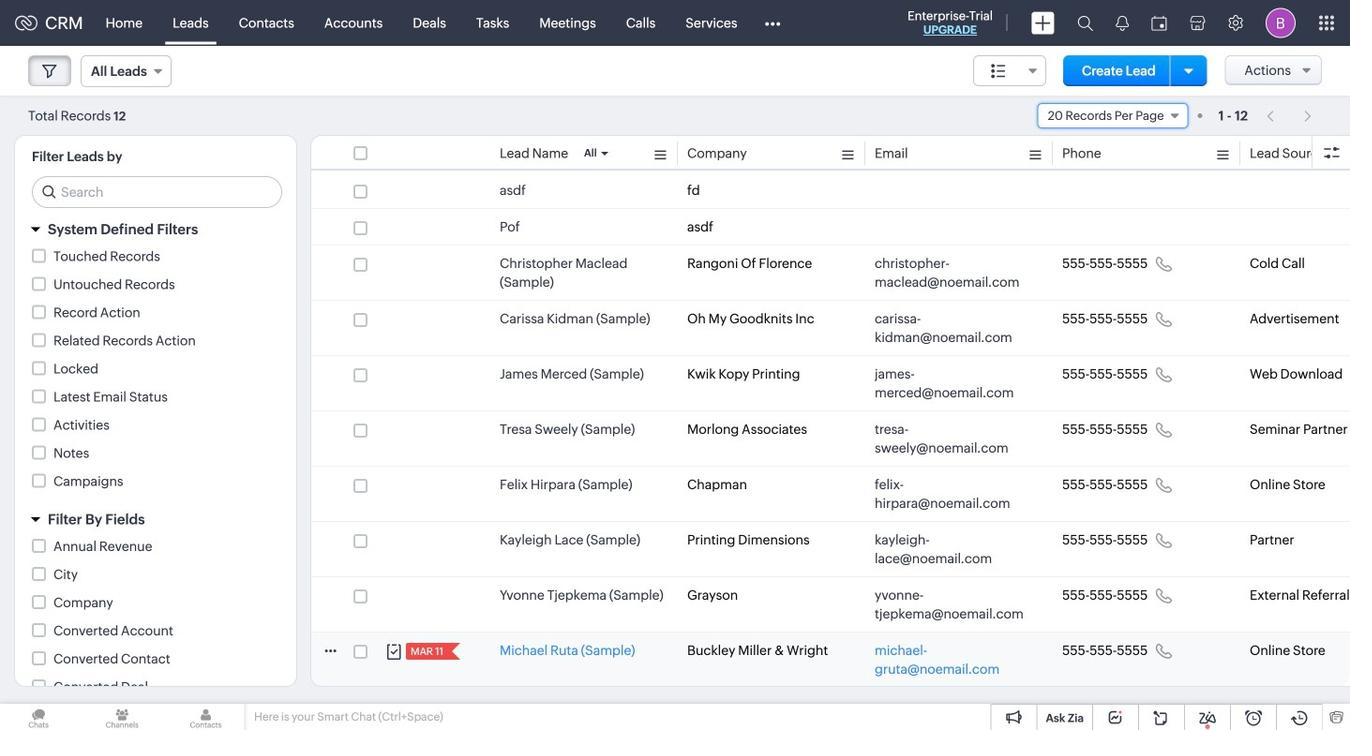 Task type: describe. For each thing, give the bounding box(es) containing it.
signals element
[[1105, 0, 1140, 46]]

none field size
[[974, 55, 1047, 86]]

search image
[[1077, 15, 1093, 31]]

logo image
[[15, 15, 38, 30]]

search element
[[1066, 0, 1105, 46]]

calendar image
[[1152, 15, 1168, 30]]

profile element
[[1255, 0, 1307, 45]]



Task type: locate. For each thing, give the bounding box(es) containing it.
chats image
[[0, 704, 77, 731]]

channels image
[[84, 704, 161, 731]]

Search text field
[[33, 177, 281, 207]]

None field
[[81, 55, 171, 87], [974, 55, 1047, 86], [1038, 103, 1189, 128], [81, 55, 171, 87], [1038, 103, 1189, 128]]

row group
[[311, 173, 1350, 731]]

contacts image
[[167, 704, 244, 731]]

signals image
[[1116, 15, 1129, 31]]

create menu element
[[1020, 0, 1066, 45]]

navigation
[[1258, 102, 1322, 129]]

create menu image
[[1032, 12, 1055, 34]]

size image
[[991, 63, 1006, 80]]

Other Modules field
[[753, 8, 793, 38]]

profile image
[[1266, 8, 1296, 38]]



